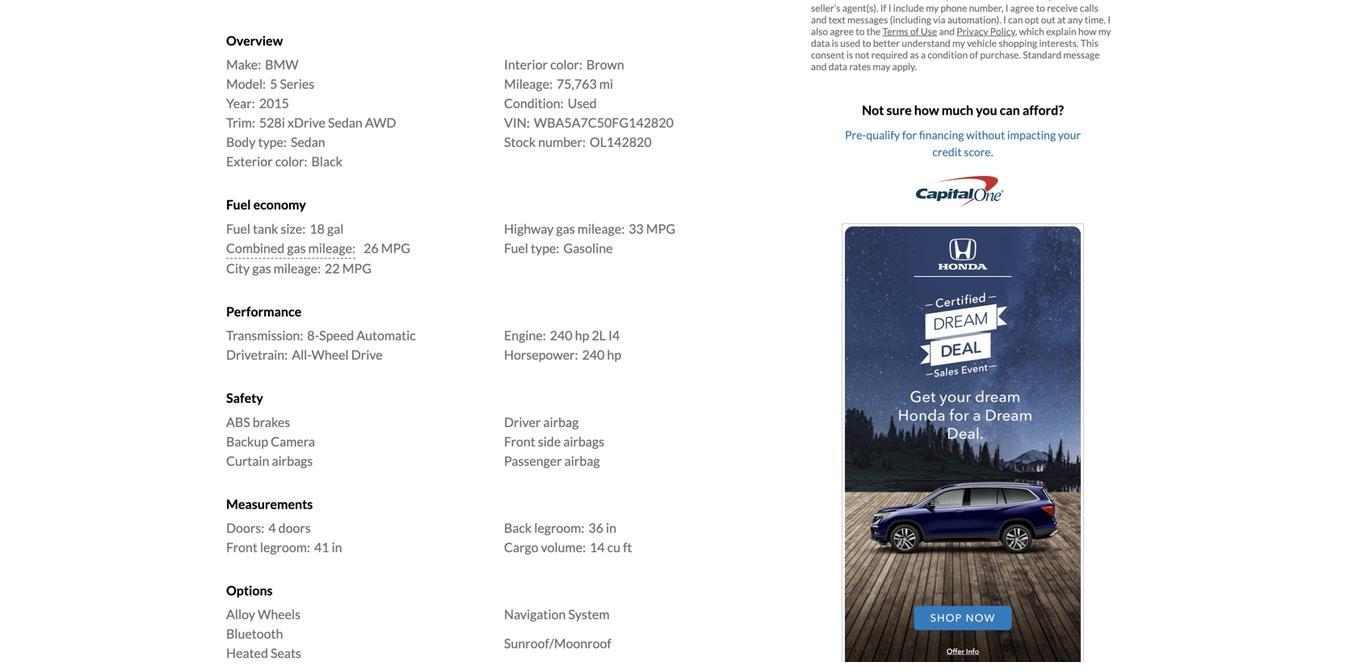 Task type: vqa. For each thing, say whether or not it's contained in the screenshot.
car's
no



Task type: locate. For each thing, give the bounding box(es) containing it.
how
[[1079, 26, 1097, 37], [915, 102, 940, 118]]

terms of use and privacy policy
[[883, 26, 1016, 37]]

airbag right passenger
[[565, 453, 600, 469]]

in right the 41 on the bottom
[[332, 540, 342, 556]]

2 vertical spatial fuel
[[504, 240, 529, 256]]

how inside , which explain how my data is used to better understand my vehicle shopping interests. this consent is not required as a condition of purchase. standard message and data rates may apply.
[[1079, 26, 1097, 37]]

1 vertical spatial gas
[[287, 240, 306, 256]]

1 horizontal spatial color:
[[551, 57, 583, 73]]

for
[[903, 128, 917, 142]]

mpg right "26"
[[381, 240, 411, 256]]

1 horizontal spatial is
[[847, 49, 854, 61]]

1 vertical spatial 240
[[582, 347, 605, 363]]

is
[[832, 37, 839, 49], [847, 49, 854, 61]]

speed
[[319, 328, 354, 344]]

fuel inside fuel tank size: 18 gal combined gas mileage: 26 mpg city gas mileage: 22 mpg
[[226, 221, 251, 237]]

alloy wheels bluetooth heated seats
[[226, 607, 301, 662]]

gas down "size:"
[[287, 240, 306, 256]]

type:
[[258, 134, 287, 150], [531, 240, 560, 256]]

can
[[1000, 102, 1021, 118]]

0 vertical spatial type:
[[258, 134, 287, 150]]

1 vertical spatial mpg
[[381, 240, 411, 256]]

my up message
[[1099, 26, 1112, 37]]

message
[[1064, 49, 1101, 61]]

to
[[863, 37, 872, 49]]

highway gas mileage: 33 mpg fuel type: gasoline
[[504, 221, 676, 256]]

type: down the highway
[[531, 240, 560, 256]]

curtain
[[226, 453, 269, 469]]

0 vertical spatial airbag
[[544, 414, 579, 430]]

stock
[[504, 134, 536, 150]]

front inside doors: 4 doors front legroom: 41 in
[[226, 540, 258, 556]]

1 horizontal spatial in
[[606, 521, 617, 536]]

sure
[[887, 102, 912, 118]]

type: inside make: bmw model: 5 series year: 2015 trim: 528i xdrive sedan awd body type: sedan exterior color: black
[[258, 134, 287, 150]]

1 horizontal spatial 240
[[582, 347, 605, 363]]

fuel down the highway
[[504, 240, 529, 256]]

navigation system
[[504, 607, 610, 623]]

color:
[[551, 57, 583, 73], [275, 154, 308, 170]]

0 horizontal spatial color:
[[275, 154, 308, 170]]

sedan down xdrive
[[291, 134, 326, 150]]

driver
[[504, 414, 541, 430]]

legroom:
[[535, 521, 585, 536], [260, 540, 310, 556]]

fuel
[[226, 197, 251, 213], [226, 221, 251, 237], [504, 240, 529, 256]]

1 vertical spatial airbags
[[272, 453, 313, 469]]

0 horizontal spatial mpg
[[342, 261, 372, 276]]

airbags down camera
[[272, 453, 313, 469]]

2 horizontal spatial gas
[[557, 221, 575, 237]]

240 up horsepower:
[[550, 328, 573, 344]]

and
[[940, 26, 955, 37], [812, 61, 827, 72]]

mpg right 33
[[647, 221, 676, 237]]

2 horizontal spatial mpg
[[647, 221, 676, 237]]

0 horizontal spatial and
[[812, 61, 827, 72]]

14
[[590, 540, 605, 556]]

mpg right 22
[[342, 261, 372, 276]]

wheel
[[312, 347, 349, 363]]

1 vertical spatial type:
[[531, 240, 560, 256]]

0 vertical spatial hp
[[575, 328, 590, 344]]

hp down the i4
[[607, 347, 622, 363]]

make:
[[226, 57, 261, 73]]

2 vertical spatial mpg
[[342, 261, 372, 276]]

22
[[325, 261, 340, 276]]

0 vertical spatial mileage:
[[578, 221, 625, 237]]

1 vertical spatial color:
[[275, 154, 308, 170]]

0 vertical spatial front
[[504, 434, 536, 450]]

1 vertical spatial fuel
[[226, 221, 251, 237]]

is left not on the right of the page
[[847, 49, 854, 61]]

1 horizontal spatial airbags
[[564, 434, 605, 450]]

legroom: up the volume:
[[535, 521, 585, 536]]

privacy
[[957, 26, 989, 37]]

use
[[921, 26, 938, 37]]

data left rates
[[829, 61, 848, 72]]

of
[[911, 26, 920, 37], [970, 49, 979, 61]]

impacting
[[1008, 128, 1057, 142]]

how right sure
[[915, 102, 940, 118]]

front down driver
[[504, 434, 536, 450]]

0 horizontal spatial how
[[915, 102, 940, 118]]

color: up "75,763"
[[551, 57, 583, 73]]

240 down 2l
[[582, 347, 605, 363]]

1 vertical spatial front
[[226, 540, 258, 556]]

1 vertical spatial legroom:
[[260, 540, 310, 556]]

0 vertical spatial gas
[[557, 221, 575, 237]]

0 vertical spatial how
[[1079, 26, 1097, 37]]

1 vertical spatial airbag
[[565, 453, 600, 469]]

0 horizontal spatial hp
[[575, 328, 590, 344]]

front down doors:
[[226, 540, 258, 556]]

0 vertical spatial mpg
[[647, 221, 676, 237]]

0 horizontal spatial legroom:
[[260, 540, 310, 556]]

transmission:
[[226, 328, 303, 344]]

hp
[[575, 328, 590, 344], [607, 347, 622, 363]]

you
[[977, 102, 998, 118]]

how up message
[[1079, 26, 1097, 37]]

data
[[812, 37, 830, 49], [829, 61, 848, 72]]

gas down combined
[[252, 261, 271, 276]]

in right 36
[[606, 521, 617, 536]]

color: left black on the left of the page
[[275, 154, 308, 170]]

doors
[[279, 521, 311, 536]]

0 vertical spatial and
[[940, 26, 955, 37]]

exterior
[[226, 154, 273, 170]]

gas
[[557, 221, 575, 237], [287, 240, 306, 256], [252, 261, 271, 276]]

condition:
[[504, 96, 564, 111]]

mileage: left 22
[[274, 261, 321, 276]]

advertisement region
[[842, 223, 1085, 663]]

my left vehicle
[[953, 37, 966, 49]]

afford?
[[1023, 102, 1065, 118]]

engine: 240 hp 2l i4 horsepower: 240 hp
[[504, 328, 622, 363]]

0 vertical spatial airbags
[[564, 434, 605, 450]]

side
[[538, 434, 561, 450]]

1 vertical spatial and
[[812, 61, 827, 72]]

1 horizontal spatial gas
[[287, 240, 306, 256]]

0 vertical spatial sedan
[[328, 115, 363, 131]]

airbag
[[544, 414, 579, 430], [565, 453, 600, 469]]

of down privacy
[[970, 49, 979, 61]]

interior color: brown mileage: 75,763 mi condition: used vin: wba5a7c50fg142820 stock number: ol142820
[[504, 57, 674, 150]]

1 vertical spatial data
[[829, 61, 848, 72]]

0 horizontal spatial type:
[[258, 134, 287, 150]]

2 vertical spatial gas
[[252, 261, 271, 276]]

0 horizontal spatial my
[[953, 37, 966, 49]]

make: bmw model: 5 series year: 2015 trim: 528i xdrive sedan awd body type: sedan exterior color: black
[[226, 57, 396, 170]]

1 horizontal spatial front
[[504, 434, 536, 450]]

much
[[942, 102, 974, 118]]

41
[[314, 540, 329, 556]]

gas up gasoline at the top left
[[557, 221, 575, 237]]

and left rates
[[812, 61, 827, 72]]

mileage: up gasoline at the top left
[[578, 221, 625, 237]]

type: inside highway gas mileage: 33 mpg fuel type: gasoline
[[531, 240, 560, 256]]

xdrive
[[288, 115, 326, 131]]

hp left 2l
[[575, 328, 590, 344]]

0 vertical spatial of
[[911, 26, 920, 37]]

1 horizontal spatial of
[[970, 49, 979, 61]]

airbag up side at bottom left
[[544, 414, 579, 430]]

0 horizontal spatial sedan
[[291, 134, 326, 150]]

without
[[967, 128, 1006, 142]]

fuel up combined
[[226, 221, 251, 237]]

0 horizontal spatial airbags
[[272, 453, 313, 469]]

mi
[[600, 76, 614, 92]]

1 vertical spatial in
[[332, 540, 342, 556]]

gal
[[327, 221, 344, 237]]

240
[[550, 328, 573, 344], [582, 347, 605, 363]]

system
[[569, 607, 610, 623]]

type: down 528i
[[258, 134, 287, 150]]

horsepower:
[[504, 347, 578, 363]]

1 horizontal spatial legroom:
[[535, 521, 585, 536]]

in inside back legroom: 36 in cargo volume: 14 cu ft
[[606, 521, 617, 536]]

driver airbag front side airbags passenger airbag
[[504, 414, 605, 469]]

better
[[874, 37, 900, 49]]

1 vertical spatial of
[[970, 49, 979, 61]]

measurements
[[226, 497, 313, 512]]

airbags right side at bottom left
[[564, 434, 605, 450]]

0 vertical spatial in
[[606, 521, 617, 536]]

0 horizontal spatial front
[[226, 540, 258, 556]]

sedan left awd
[[328, 115, 363, 131]]

of left "use"
[[911, 26, 920, 37]]

sedan
[[328, 115, 363, 131], [291, 134, 326, 150]]

data left used
[[812, 37, 830, 49]]

0 vertical spatial legroom:
[[535, 521, 585, 536]]

8-
[[307, 328, 319, 344]]

required
[[872, 49, 909, 61]]

condition
[[928, 49, 968, 61]]

camera
[[271, 434, 315, 450]]

options
[[226, 583, 273, 599]]

size:
[[281, 221, 306, 237]]

0 vertical spatial color:
[[551, 57, 583, 73]]

1 horizontal spatial how
[[1079, 26, 1097, 37]]

0 vertical spatial fuel
[[226, 197, 251, 213]]

1 vertical spatial hp
[[607, 347, 622, 363]]

color: inside interior color: brown mileage: 75,763 mi condition: used vin: wba5a7c50fg142820 stock number: ol142820
[[551, 57, 583, 73]]

is left used
[[832, 37, 839, 49]]

1 horizontal spatial hp
[[607, 347, 622, 363]]

legroom: down doors
[[260, 540, 310, 556]]

in inside doors: 4 doors front legroom: 41 in
[[332, 540, 342, 556]]

1 horizontal spatial mpg
[[381, 240, 411, 256]]

fuel economy
[[226, 197, 306, 213]]

shopping
[[999, 37, 1038, 49]]

drive
[[351, 347, 383, 363]]

0 horizontal spatial in
[[332, 540, 342, 556]]

fuel left economy
[[226, 197, 251, 213]]

0 horizontal spatial 240
[[550, 328, 573, 344]]

mileage: down gal
[[309, 240, 356, 256]]

vehicle
[[968, 37, 998, 49]]

and right "use"
[[940, 26, 955, 37]]

airbags inside 'driver airbag front side airbags passenger airbag'
[[564, 434, 605, 450]]

1 horizontal spatial type:
[[531, 240, 560, 256]]

drivetrain:
[[226, 347, 288, 363]]



Task type: describe. For each thing, give the bounding box(es) containing it.
used
[[841, 37, 861, 49]]

interior
[[504, 57, 548, 73]]

interests.
[[1040, 37, 1079, 49]]

this
[[1081, 37, 1099, 49]]

ft
[[623, 540, 633, 556]]

standard
[[1023, 49, 1062, 61]]

not
[[863, 102, 885, 118]]

fuel inside highway gas mileage: 33 mpg fuel type: gasoline
[[504, 240, 529, 256]]

1 vertical spatial how
[[915, 102, 940, 118]]

abs
[[226, 414, 250, 430]]

airbags inside abs brakes backup camera curtain airbags
[[272, 453, 313, 469]]

consent
[[812, 49, 845, 61]]

city
[[226, 261, 250, 276]]

terms
[[883, 26, 909, 37]]

mpg inside highway gas mileage: 33 mpg fuel type: gasoline
[[647, 221, 676, 237]]

ol142820
[[590, 134, 652, 150]]

, which explain how my data is used to better understand my vehicle shopping interests. this consent is not required as a condition of purchase. standard message and data rates may apply.
[[812, 26, 1112, 72]]

fuel tank size: 18 gal combined gas mileage: 26 mpg city gas mileage: 22 mpg
[[226, 221, 411, 276]]

i4
[[609, 328, 620, 344]]

qualify
[[867, 128, 901, 142]]

rates
[[850, 61, 871, 72]]

heated
[[226, 646, 268, 662]]

policy
[[991, 26, 1016, 37]]

safety
[[226, 390, 263, 406]]

and inside , which explain how my data is used to better understand my vehicle shopping interests. this consent is not required as a condition of purchase. standard message and data rates may apply.
[[812, 61, 827, 72]]

fuel for fuel tank size: 18 gal combined gas mileage: 26 mpg city gas mileage: 22 mpg
[[226, 221, 251, 237]]

5
[[270, 76, 278, 92]]

bluetooth
[[226, 627, 283, 642]]

1 horizontal spatial sedan
[[328, 115, 363, 131]]

sunroof/moonroof
[[504, 636, 612, 652]]

front inside 'driver airbag front side airbags passenger airbag'
[[504, 434, 536, 450]]

0 horizontal spatial gas
[[252, 261, 271, 276]]

26
[[364, 240, 379, 256]]

fuel for fuel economy
[[226, 197, 251, 213]]

navigation
[[504, 607, 566, 623]]

,
[[1016, 26, 1018, 37]]

0 horizontal spatial is
[[832, 37, 839, 49]]

awd
[[365, 115, 396, 131]]

2 vertical spatial mileage:
[[274, 261, 321, 276]]

back
[[504, 521, 532, 536]]

tank
[[253, 221, 278, 237]]

engine:
[[504, 328, 546, 344]]

36
[[589, 521, 604, 536]]

apply.
[[893, 61, 917, 72]]

mileage: inside highway gas mileage: 33 mpg fuel type: gasoline
[[578, 221, 625, 237]]

not
[[856, 49, 870, 61]]

1 horizontal spatial and
[[940, 26, 955, 37]]

number:
[[539, 134, 586, 150]]

transmission: 8-speed automatic drivetrain: all-wheel drive
[[226, 328, 416, 363]]

0 vertical spatial data
[[812, 37, 830, 49]]

overview
[[226, 33, 283, 48]]

gasoline
[[564, 240, 613, 256]]

75,763
[[557, 76, 597, 92]]

mileage:
[[504, 76, 553, 92]]

automatic
[[357, 328, 416, 344]]

understand
[[902, 37, 951, 49]]

doors:
[[226, 521, 265, 536]]

abs brakes backup camera curtain airbags
[[226, 414, 315, 469]]

which
[[1020, 26, 1045, 37]]

1 horizontal spatial my
[[1099, 26, 1112, 37]]

color: inside make: bmw model: 5 series year: 2015 trim: 528i xdrive sedan awd body type: sedan exterior color: black
[[275, 154, 308, 170]]

terms of use link
[[883, 26, 938, 37]]

1 vertical spatial sedan
[[291, 134, 326, 150]]

a
[[921, 49, 926, 61]]

financing
[[920, 128, 965, 142]]

your
[[1059, 128, 1082, 142]]

credit
[[933, 145, 962, 159]]

combined
[[226, 240, 285, 256]]

1 vertical spatial mileage:
[[309, 240, 356, 256]]

performance
[[226, 304, 302, 320]]

legroom: inside back legroom: 36 in cargo volume: 14 cu ft
[[535, 521, 585, 536]]

score.
[[965, 145, 994, 159]]

doors: 4 doors front legroom: 41 in
[[226, 521, 342, 556]]

pre-qualify for financing without impacting your credit score.
[[845, 128, 1082, 159]]

may
[[873, 61, 891, 72]]

0 horizontal spatial of
[[911, 26, 920, 37]]

model:
[[226, 76, 266, 92]]

legroom: inside doors: 4 doors front legroom: 41 in
[[260, 540, 310, 556]]

33
[[629, 221, 644, 237]]

used
[[568, 96, 597, 111]]

backup
[[226, 434, 268, 450]]

cargo
[[504, 540, 539, 556]]

alloy
[[226, 607, 255, 623]]

0 vertical spatial 240
[[550, 328, 573, 344]]

purchase.
[[981, 49, 1022, 61]]

4
[[269, 521, 276, 536]]

528i
[[259, 115, 285, 131]]

black
[[312, 154, 343, 170]]

trim:
[[226, 115, 255, 131]]

not sure how much you can afford?
[[863, 102, 1065, 118]]

vin:
[[504, 115, 530, 131]]

all-
[[292, 347, 312, 363]]

highway
[[504, 221, 554, 237]]

gas inside highway gas mileage: 33 mpg fuel type: gasoline
[[557, 221, 575, 237]]

cu
[[608, 540, 621, 556]]

wheels
[[258, 607, 301, 623]]

2015
[[259, 96, 289, 111]]

seats
[[271, 646, 301, 662]]

of inside , which explain how my data is used to better understand my vehicle shopping interests. this consent is not required as a condition of purchase. standard message and data rates may apply.
[[970, 49, 979, 61]]

economy
[[253, 197, 306, 213]]

as
[[910, 49, 920, 61]]



